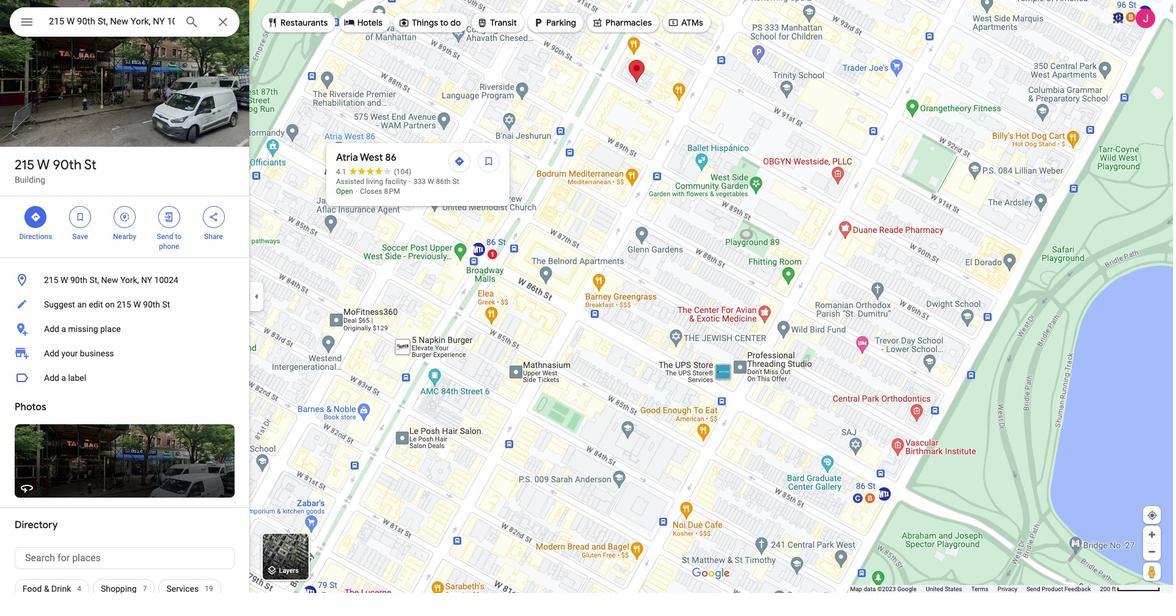 Task type: vqa. For each thing, say whether or not it's contained in the screenshot.
Google image
no



Task type: locate. For each thing, give the bounding box(es) containing it.
things
[[412, 17, 438, 28]]

label
[[68, 373, 86, 383]]

collapse side panel image
[[250, 290, 263, 303]]

assisted living facility · 333 w 86th st open ⋅ closes 8 pm
[[336, 177, 459, 196]]

2 vertical spatial 90th
[[143, 300, 160, 309]]

st for suggest an edit on 215 w 90th st
[[162, 300, 170, 309]]

building
[[15, 175, 45, 185]]

footer containing map data ©2023 google
[[851, 585, 1101, 593]]

edit
[[89, 300, 103, 309]]

none field inside 215 w 90th st, new york, ny 10024 field
[[49, 14, 175, 29]]


[[30, 210, 41, 224]]

a inside button
[[61, 324, 66, 334]]

215 up suggest
[[44, 275, 58, 285]]

to left do
[[440, 17, 449, 28]]

86
[[385, 152, 397, 164]]

st up  at the top of the page
[[84, 157, 96, 174]]

add
[[44, 324, 59, 334], [44, 348, 59, 358], [44, 373, 59, 383]]

1 vertical spatial 90th
[[70, 275, 87, 285]]

w inside button
[[61, 275, 68, 285]]

0 horizontal spatial st
[[84, 157, 96, 174]]


[[533, 16, 544, 29]]

90th left the st,
[[70, 275, 87, 285]]

90th up  at the top of the page
[[53, 157, 82, 174]]

send inside the send to phone
[[157, 232, 173, 241]]

send to phone
[[157, 232, 182, 251]]

1 a from the top
[[61, 324, 66, 334]]

90th inside button
[[143, 300, 160, 309]]

w
[[37, 157, 50, 174], [428, 177, 434, 186], [61, 275, 68, 285], [133, 300, 141, 309]]

missing
[[68, 324, 98, 334]]


[[477, 16, 488, 29]]

1 horizontal spatial to
[[440, 17, 449, 28]]

 parking
[[533, 16, 576, 29]]

90th
[[53, 157, 82, 174], [70, 275, 87, 285], [143, 300, 160, 309]]

215 right on
[[117, 300, 131, 309]]

atria west 86 element
[[336, 150, 397, 165]]

st down '10024'
[[162, 300, 170, 309]]

w down york,
[[133, 300, 141, 309]]

st
[[84, 157, 96, 174], [453, 177, 459, 186], [162, 300, 170, 309]]

add for add a missing place
[[44, 324, 59, 334]]

open
[[336, 187, 353, 196]]

to inside  things to do
[[440, 17, 449, 28]]


[[208, 210, 219, 224]]

3 add from the top
[[44, 373, 59, 383]]

1 horizontal spatial 215
[[44, 275, 58, 285]]

map
[[851, 586, 863, 592]]

none text field inside 215 w 90th st main content
[[15, 547, 235, 569]]

add inside button
[[44, 373, 59, 383]]

restaurants
[[281, 17, 328, 28]]

w inside the 215 w 90th st building
[[37, 157, 50, 174]]

None field
[[49, 14, 175, 29]]

st inside the 215 w 90th st building
[[84, 157, 96, 174]]

closes
[[360, 187, 382, 196]]

a inside button
[[61, 373, 66, 383]]

send left product
[[1027, 586, 1041, 592]]

google maps element
[[0, 0, 1174, 593]]

200 ft button
[[1101, 586, 1161, 592]]

 hotels
[[344, 16, 383, 29]]

footer
[[851, 585, 1101, 593]]

to
[[440, 17, 449, 28], [175, 232, 182, 241]]

w up suggest
[[61, 275, 68, 285]]

8 pm
[[384, 187, 400, 196]]

215
[[15, 157, 34, 174], [44, 275, 58, 285], [117, 300, 131, 309]]

0 vertical spatial send
[[157, 232, 173, 241]]

2 horizontal spatial 215
[[117, 300, 131, 309]]

united states
[[926, 586, 963, 592]]

send product feedback button
[[1027, 585, 1092, 593]]


[[668, 16, 679, 29]]


[[267, 16, 278, 29]]

0 vertical spatial 215
[[15, 157, 34, 174]]

333 w 86th st element
[[414, 177, 459, 186]]

send inside button
[[1027, 586, 1041, 592]]

215 w 90th st building
[[15, 157, 96, 185]]

215 up building
[[15, 157, 34, 174]]

st inside button
[[162, 300, 170, 309]]

a
[[61, 324, 66, 334], [61, 373, 66, 383]]

0 horizontal spatial send
[[157, 232, 173, 241]]

send
[[157, 232, 173, 241], [1027, 586, 1041, 592]]


[[20, 13, 34, 31]]

0 vertical spatial to
[[440, 17, 449, 28]]

(104)
[[394, 168, 412, 176]]

200 ft
[[1101, 586, 1117, 592]]

 restaurants
[[267, 16, 328, 29]]

add down suggest
[[44, 324, 59, 334]]

show your location image
[[1147, 510, 1159, 521]]

0 horizontal spatial to
[[175, 232, 182, 241]]

333
[[414, 177, 426, 186]]

new
[[101, 275, 118, 285]]

1 vertical spatial st
[[453, 177, 459, 186]]

2 horizontal spatial st
[[453, 177, 459, 186]]

to up phone
[[175, 232, 182, 241]]

w inside button
[[133, 300, 141, 309]]

2 vertical spatial add
[[44, 373, 59, 383]]

add left your
[[44, 348, 59, 358]]

2 vertical spatial 215
[[117, 300, 131, 309]]

0 vertical spatial 90th
[[53, 157, 82, 174]]

to inside the send to phone
[[175, 232, 182, 241]]

1 vertical spatial a
[[61, 373, 66, 383]]

1 vertical spatial to
[[175, 232, 182, 241]]

90th for st
[[53, 157, 82, 174]]

1 vertical spatial add
[[44, 348, 59, 358]]

w up building
[[37, 157, 50, 174]]

215 inside button
[[44, 275, 58, 285]]

add left label in the bottom of the page
[[44, 373, 59, 383]]

atms
[[682, 17, 704, 28]]

map data ©2023 google
[[851, 586, 917, 592]]

90th inside button
[[70, 275, 87, 285]]

a left label in the bottom of the page
[[61, 373, 66, 383]]

90th for st,
[[70, 275, 87, 285]]

york,
[[120, 275, 139, 285]]

w right 333
[[428, 177, 434, 186]]

©2023
[[878, 586, 896, 592]]

2 add from the top
[[44, 348, 59, 358]]

1 add from the top
[[44, 324, 59, 334]]

add for add your business
[[44, 348, 59, 358]]

200
[[1101, 586, 1111, 592]]

None text field
[[15, 547, 235, 569]]

1 vertical spatial 215
[[44, 275, 58, 285]]

215 inside the 215 w 90th st building
[[15, 157, 34, 174]]

0 vertical spatial add
[[44, 324, 59, 334]]

215 inside button
[[117, 300, 131, 309]]

1 vertical spatial send
[[1027, 586, 1041, 592]]

90th down ny
[[143, 300, 160, 309]]

0 horizontal spatial 215
[[15, 157, 34, 174]]

90th inside the 215 w 90th st building
[[53, 157, 82, 174]]

0 vertical spatial a
[[61, 324, 66, 334]]

parking
[[547, 17, 576, 28]]

1 horizontal spatial send
[[1027, 586, 1041, 592]]

4.1
[[336, 168, 346, 176]]

2 vertical spatial st
[[162, 300, 170, 309]]

 search field
[[10, 7, 240, 39]]

st inside assisted living facility · 333 w 86th st open ⋅ closes 8 pm
[[453, 177, 459, 186]]

0 vertical spatial st
[[84, 157, 96, 174]]

st right 86th
[[453, 177, 459, 186]]

2 a from the top
[[61, 373, 66, 383]]

add inside button
[[44, 324, 59, 334]]

1 horizontal spatial st
[[162, 300, 170, 309]]

a left missing
[[61, 324, 66, 334]]

send up phone
[[157, 232, 173, 241]]

save image
[[484, 156, 495, 167]]



Task type: describe. For each thing, give the bounding box(es) containing it.
atria
[[336, 152, 358, 164]]

st,
[[90, 275, 99, 285]]

directions
[[19, 232, 52, 241]]

assisted living facility element
[[336, 177, 407, 186]]

pharmacies
[[606, 17, 652, 28]]

zoom out image
[[1148, 547, 1157, 556]]

united states button
[[926, 585, 963, 593]]

send for send product feedback
[[1027, 586, 1041, 592]]

data
[[864, 586, 876, 592]]

living
[[366, 177, 383, 186]]

 pharmacies
[[592, 16, 652, 29]]

 transit
[[477, 16, 517, 29]]


[[119, 210, 130, 224]]

ft
[[1113, 586, 1117, 592]]

215 for st
[[15, 157, 34, 174]]

suggest an edit on 215 w 90th st
[[44, 300, 170, 309]]

terms
[[972, 586, 989, 592]]

directory
[[15, 519, 58, 531]]


[[164, 210, 175, 224]]

add your business link
[[0, 341, 249, 366]]


[[75, 210, 86, 224]]

west
[[360, 152, 383, 164]]

215 w 90th st, new york, ny 10024
[[44, 275, 178, 285]]

do
[[451, 17, 461, 28]]

add for add a label
[[44, 373, 59, 383]]

business
[[80, 348, 114, 358]]

atria west 86
[[336, 152, 397, 164]]

google
[[898, 586, 917, 592]]

a for label
[[61, 373, 66, 383]]

footer inside google maps element
[[851, 585, 1101, 593]]

your
[[61, 348, 78, 358]]

feedback
[[1065, 586, 1092, 592]]

share
[[204, 232, 223, 241]]

states
[[945, 586, 963, 592]]


[[592, 16, 603, 29]]

10024
[[154, 275, 178, 285]]

a for missing
[[61, 324, 66, 334]]

4.1 stars 104 reviews image
[[336, 167, 412, 177]]

add a label button
[[0, 366, 249, 390]]

terms button
[[972, 585, 989, 593]]

add a missing place button
[[0, 317, 249, 341]]

suggest
[[44, 300, 75, 309]]

product
[[1042, 586, 1064, 592]]

add a label
[[44, 373, 86, 383]]

·
[[409, 177, 411, 186]]

zoom in image
[[1148, 530, 1157, 539]]

send for send to phone
[[157, 232, 173, 241]]

facility
[[385, 177, 407, 186]]

an
[[77, 300, 87, 309]]

 atms
[[668, 16, 704, 29]]

privacy
[[998, 586, 1018, 592]]

united
[[926, 586, 944, 592]]

layers
[[279, 567, 299, 575]]

show street view coverage image
[[1144, 562, 1162, 581]]

privacy button
[[998, 585, 1018, 593]]

assisted
[[336, 177, 365, 186]]

google account: james peterson  
(james.peterson1902@gmail.com) image
[[1136, 8, 1156, 28]]

⋅
[[355, 187, 358, 196]]

nearby
[[113, 232, 136, 241]]

directions image
[[454, 156, 465, 167]]

ny
[[141, 275, 152, 285]]

215 w 90th st main content
[[0, 0, 249, 593]]


[[344, 16, 355, 29]]

215 w 90th st, new york, ny 10024 button
[[0, 268, 249, 292]]

photos
[[15, 401, 46, 413]]

hotels
[[357, 17, 383, 28]]

add your business
[[44, 348, 114, 358]]

transit
[[490, 17, 517, 28]]

 button
[[10, 7, 44, 39]]


[[399, 16, 410, 29]]

add a missing place
[[44, 324, 121, 334]]

215 for st,
[[44, 275, 58, 285]]

st for assisted living facility · 333 w 86th st open ⋅ closes 8 pm
[[453, 177, 459, 186]]

86th
[[436, 177, 451, 186]]

send product feedback
[[1027, 586, 1092, 592]]

suggest an edit on 215 w 90th st button
[[0, 292, 249, 317]]

on
[[105, 300, 115, 309]]

save
[[72, 232, 88, 241]]

w inside assisted living facility · 333 w 86th st open ⋅ closes 8 pm
[[428, 177, 434, 186]]

 things to do
[[399, 16, 461, 29]]

place
[[100, 324, 121, 334]]

actions for 215 w 90th st region
[[0, 196, 249, 257]]

215 W 90th St, New York, NY 10024 field
[[10, 7, 240, 37]]

phone
[[159, 242, 179, 251]]



